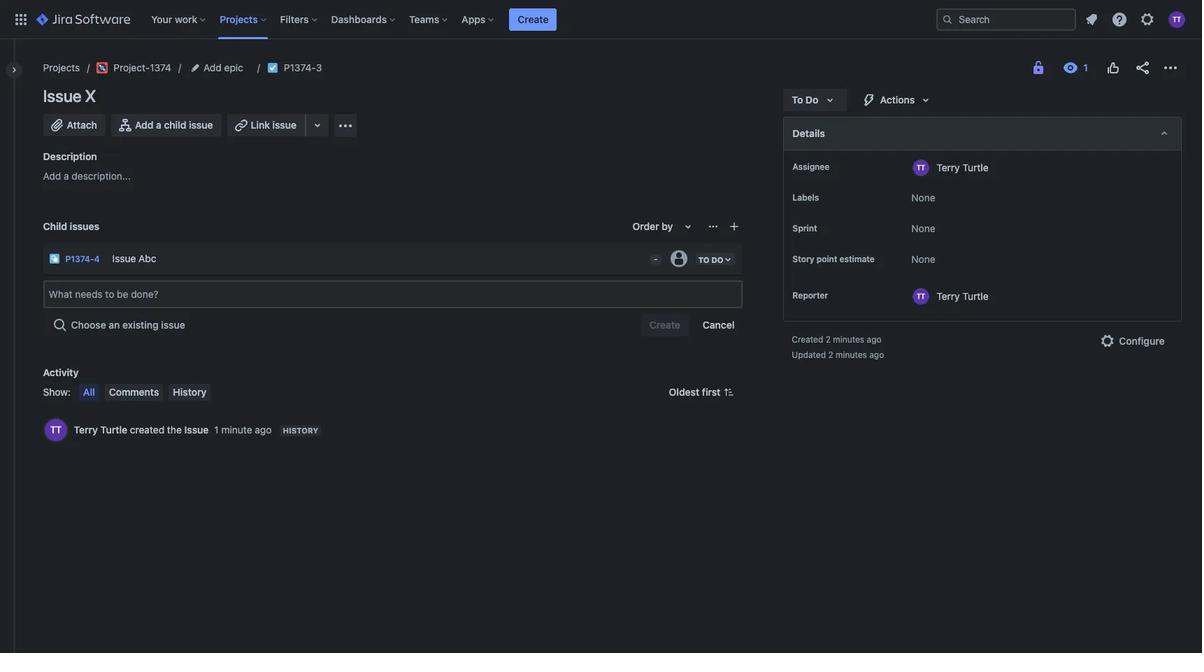Task type: vqa. For each thing, say whether or not it's contained in the screenshot.
Order
yes



Task type: describe. For each thing, give the bounding box(es) containing it.
your work button
[[147, 8, 211, 30]]

appswitcher icon image
[[13, 11, 29, 28]]

project-
[[114, 62, 150, 73]]

projects link
[[43, 59, 80, 76]]

order by button
[[625, 216, 706, 238]]

all
[[83, 386, 95, 398]]

2 vertical spatial issue
[[184, 424, 209, 436]]

ago for created 2 minutes ago updated 2 minutes ago
[[870, 350, 885, 360]]

0 vertical spatial ago
[[867, 334, 882, 345]]

terry turtle created the issue 1 minute ago
[[74, 424, 272, 436]]

by
[[662, 220, 673, 232]]

cancel button
[[695, 314, 743, 337]]

filters
[[280, 13, 309, 25]]

dashboards button
[[327, 8, 401, 30]]

p1374-4
[[65, 254, 100, 265]]

1 vertical spatial history
[[283, 426, 319, 435]]

order
[[633, 220, 660, 232]]

do
[[806, 94, 819, 106]]

ago for terry turtle created the issue 1 minute ago
[[255, 424, 272, 436]]

-
[[654, 254, 658, 265]]

1 vertical spatial turtle
[[963, 290, 989, 302]]

child
[[43, 220, 67, 232]]

- button
[[644, 245, 664, 267]]

task image
[[267, 62, 278, 73]]

an
[[109, 319, 120, 331]]

details
[[793, 127, 826, 139]]

project 1374 image
[[97, 62, 108, 73]]

x
[[85, 86, 96, 106]]

create
[[518, 13, 549, 25]]

0 vertical spatial 2
[[826, 334, 831, 345]]

configure
[[1120, 335, 1165, 347]]

2 vertical spatial turtle
[[100, 424, 127, 436]]

issues
[[70, 220, 99, 232]]

point
[[817, 254, 838, 265]]

1 terry turtle from the top
[[937, 161, 989, 173]]

actions image
[[1163, 59, 1179, 76]]

search image
[[943, 14, 954, 25]]

add a child issue button
[[111, 114, 221, 136]]

notifications image
[[1084, 11, 1101, 28]]

settings image
[[1140, 11, 1157, 28]]

none for sprint
[[912, 223, 936, 234]]

child issues
[[43, 220, 99, 232]]

teams button
[[405, 8, 454, 30]]

project-1374 link
[[97, 59, 171, 76]]

unassigned image
[[671, 251, 688, 267]]

1374
[[150, 62, 171, 73]]

project-1374
[[114, 62, 171, 73]]

0 vertical spatial turtle
[[963, 161, 989, 173]]

story point estimate pin to top. only you can see pinned fields. image
[[796, 265, 807, 276]]

created
[[792, 334, 824, 345]]

dashboards
[[331, 13, 387, 25]]

2 horizontal spatial issue
[[273, 119, 297, 131]]

projects button
[[216, 8, 272, 30]]

0 vertical spatial terry
[[937, 161, 961, 173]]

description
[[43, 150, 97, 162]]

a for child
[[156, 119, 162, 131]]

issue abc
[[112, 252, 156, 264]]

created
[[130, 424, 165, 436]]

attach
[[67, 119, 97, 131]]

link
[[251, 119, 270, 131]]

details element
[[784, 117, 1182, 150]]

vote options: no one has voted for this issue yet. image
[[1105, 59, 1122, 76]]

link issue button
[[227, 114, 307, 136]]

create button
[[510, 8, 557, 30]]

issue for add a child issue
[[189, 119, 213, 131]]

child
[[164, 119, 186, 131]]

add epic button
[[188, 59, 248, 76]]

sprint
[[793, 223, 818, 234]]

newest first image
[[724, 387, 735, 398]]

story point estimate
[[793, 254, 875, 265]]

your
[[151, 13, 172, 25]]

description...
[[72, 170, 131, 182]]

epic
[[224, 62, 243, 73]]

abc
[[139, 252, 156, 264]]

p1374-3 link
[[284, 59, 322, 76]]

share image
[[1135, 59, 1151, 76]]

created 2 minutes ago updated 2 minutes ago
[[792, 334, 885, 360]]

0 vertical spatial minutes
[[834, 334, 865, 345]]

2 terry turtle from the top
[[937, 290, 989, 302]]

all button
[[79, 384, 99, 401]]

add a description...
[[43, 170, 131, 182]]

issue for choose an existing issue
[[161, 319, 185, 331]]

create child image
[[729, 221, 741, 232]]

to
[[792, 94, 804, 106]]

story
[[793, 254, 815, 265]]

actions
[[881, 94, 915, 106]]

menu bar containing all
[[76, 384, 214, 401]]

Child issues field
[[44, 282, 742, 307]]

attach button
[[43, 114, 106, 136]]

1
[[214, 424, 219, 436]]

sidebar navigation image
[[0, 56, 31, 84]]

help image
[[1112, 11, 1129, 28]]

3
[[316, 62, 322, 73]]

projects for projects link
[[43, 62, 80, 73]]



Task type: locate. For each thing, give the bounding box(es) containing it.
issue down projects link
[[43, 86, 82, 106]]

2 vertical spatial terry
[[74, 424, 98, 436]]

1 vertical spatial add
[[135, 119, 154, 131]]

1 vertical spatial terry
[[937, 290, 961, 302]]

assignee pin to top. only you can see pinned fields. image
[[833, 162, 844, 173]]

1 vertical spatial p1374-
[[65, 254, 94, 265]]

add a child issue
[[135, 119, 213, 131]]

ago right "minute" at left bottom
[[255, 424, 272, 436]]

issue right existing
[[161, 319, 185, 331]]

your profile and settings image
[[1169, 11, 1186, 28]]

p1374-
[[284, 62, 316, 73], [65, 254, 94, 265]]

the
[[167, 424, 182, 436]]

0 vertical spatial history
[[173, 386, 207, 398]]

1 vertical spatial a
[[64, 170, 69, 182]]

apps
[[462, 13, 486, 25]]

projects
[[220, 13, 258, 25], [43, 62, 80, 73]]

1 horizontal spatial issue
[[112, 252, 136, 264]]

banner containing your work
[[0, 0, 1203, 39]]

projects for the projects dropdown button at top
[[220, 13, 258, 25]]

first
[[702, 386, 721, 398]]

4
[[94, 254, 100, 265]]

terry turtle
[[937, 161, 989, 173], [937, 290, 989, 302]]

to do
[[792, 94, 819, 106]]

add left 'epic'
[[204, 62, 222, 73]]

history button
[[169, 384, 211, 401]]

comments
[[109, 386, 159, 398]]

3 none from the top
[[912, 253, 936, 265]]

1 vertical spatial issue
[[112, 252, 136, 264]]

none for story point estimate
[[912, 253, 936, 265]]

2 horizontal spatial issue
[[184, 424, 209, 436]]

1 horizontal spatial issue
[[189, 119, 213, 131]]

actions button
[[853, 89, 943, 111]]

a down 'description' on the top
[[64, 170, 69, 182]]

cancel
[[703, 319, 735, 331]]

menu bar
[[76, 384, 214, 401]]

0 vertical spatial projects
[[220, 13, 258, 25]]

history
[[173, 386, 207, 398], [283, 426, 319, 435]]

0 horizontal spatial add
[[43, 170, 61, 182]]

ago right updated
[[870, 350, 885, 360]]

issue x
[[43, 86, 96, 106]]

issue for issue abc
[[112, 252, 136, 264]]

filters button
[[276, 8, 323, 30]]

issue actions image
[[708, 221, 720, 232]]

1 horizontal spatial p1374-
[[284, 62, 316, 73]]

link issue
[[251, 119, 297, 131]]

1 horizontal spatial a
[[156, 119, 162, 131]]

add for add a description...
[[43, 170, 61, 182]]

your work
[[151, 13, 198, 25]]

0 horizontal spatial history
[[173, 386, 207, 398]]

show:
[[43, 386, 71, 398]]

link web pages and more image
[[309, 117, 326, 134]]

issue
[[43, 86, 82, 106], [112, 252, 136, 264], [184, 424, 209, 436]]

0 vertical spatial issue
[[43, 86, 82, 106]]

banner
[[0, 0, 1203, 39]]

a left 'child'
[[156, 119, 162, 131]]

1 none from the top
[[912, 192, 936, 204]]

0 vertical spatial a
[[156, 119, 162, 131]]

activity
[[43, 367, 79, 379]]

teams
[[409, 13, 440, 25]]

add
[[204, 62, 222, 73], [135, 119, 154, 131], [43, 170, 61, 182]]

copy link to issue image
[[319, 62, 331, 73]]

2 right created
[[826, 334, 831, 345]]

add app image
[[337, 117, 354, 134]]

terry
[[937, 161, 961, 173], [937, 290, 961, 302], [74, 424, 98, 436]]

1 horizontal spatial add
[[135, 119, 154, 131]]

p1374- right issue type: subtask icon
[[65, 254, 94, 265]]

comments button
[[105, 384, 163, 401]]

p1374- for 3
[[284, 62, 316, 73]]

minutes right created
[[834, 334, 865, 345]]

jira software image
[[36, 11, 130, 28], [36, 11, 130, 28]]

assignee
[[793, 162, 830, 172]]

0 vertical spatial none
[[912, 192, 936, 204]]

2 vertical spatial add
[[43, 170, 61, 182]]

a for description...
[[64, 170, 69, 182]]

2 vertical spatial ago
[[255, 424, 272, 436]]

issue right link
[[273, 119, 297, 131]]

reporter
[[793, 290, 829, 301]]

to do button
[[784, 89, 847, 111]]

turtle
[[963, 161, 989, 173], [963, 290, 989, 302], [100, 424, 127, 436]]

2
[[826, 334, 831, 345], [829, 350, 834, 360]]

history inside button
[[173, 386, 207, 398]]

0 horizontal spatial issue
[[161, 319, 185, 331]]

1 vertical spatial terry turtle
[[937, 290, 989, 302]]

1 vertical spatial ago
[[870, 350, 885, 360]]

0 vertical spatial terry turtle
[[937, 161, 989, 173]]

oldest
[[669, 386, 700, 398]]

minutes
[[834, 334, 865, 345], [836, 350, 868, 360]]

issue type: subtask image
[[49, 253, 60, 265]]

minute
[[221, 424, 252, 436]]

projects up 'epic'
[[220, 13, 258, 25]]

issue
[[189, 119, 213, 131], [273, 119, 297, 131], [161, 319, 185, 331]]

1 horizontal spatial history
[[283, 426, 319, 435]]

0 horizontal spatial p1374-
[[65, 254, 94, 265]]

choose
[[71, 319, 106, 331]]

projects inside dropdown button
[[220, 13, 258, 25]]

add inside popup button
[[204, 62, 222, 73]]

choose an existing issue button
[[43, 314, 194, 337]]

add epic
[[204, 62, 243, 73]]

add left 'child'
[[135, 119, 154, 131]]

1 vertical spatial 2
[[829, 350, 834, 360]]

p1374- left copy link to issue image
[[284, 62, 316, 73]]

p1374-3
[[284, 62, 322, 73]]

0 horizontal spatial issue
[[43, 86, 82, 106]]

ago right created
[[867, 334, 882, 345]]

p1374-4 link
[[65, 254, 100, 265]]

apps button
[[458, 8, 500, 30]]

0 vertical spatial p1374-
[[284, 62, 316, 73]]

projects up the issue x on the top of the page
[[43, 62, 80, 73]]

oldest first button
[[661, 384, 743, 401]]

order by
[[633, 220, 673, 232]]

history right "minute" at left bottom
[[283, 426, 319, 435]]

p1374- for 4
[[65, 254, 94, 265]]

estimate
[[840, 254, 875, 265]]

add inside button
[[135, 119, 154, 131]]

Search field
[[937, 8, 1077, 30]]

issue left 1
[[184, 424, 209, 436]]

ago
[[867, 334, 882, 345], [870, 350, 885, 360], [255, 424, 272, 436]]

1 horizontal spatial projects
[[220, 13, 258, 25]]

2 right updated
[[829, 350, 834, 360]]

issue left 'abc'
[[112, 252, 136, 264]]

oldest first
[[669, 386, 721, 398]]

add for add a child issue
[[135, 119, 154, 131]]

issue right 'child'
[[189, 119, 213, 131]]

0 horizontal spatial a
[[64, 170, 69, 182]]

issue for issue x
[[43, 86, 82, 106]]

2 vertical spatial none
[[912, 253, 936, 265]]

add for add epic
[[204, 62, 222, 73]]

work
[[175, 13, 198, 25]]

issue abc link
[[107, 245, 644, 273]]

labels
[[793, 192, 820, 203]]

2 horizontal spatial add
[[204, 62, 222, 73]]

a
[[156, 119, 162, 131], [64, 170, 69, 182]]

updated
[[792, 350, 826, 360]]

none
[[912, 192, 936, 204], [912, 223, 936, 234], [912, 253, 936, 265]]

choose an existing issue
[[71, 319, 185, 331]]

configure link
[[1092, 330, 1174, 353]]

1 vertical spatial none
[[912, 223, 936, 234]]

history up the at the left
[[173, 386, 207, 398]]

0 horizontal spatial projects
[[43, 62, 80, 73]]

minutes right updated
[[836, 350, 868, 360]]

2 none from the top
[[912, 223, 936, 234]]

0 vertical spatial add
[[204, 62, 222, 73]]

1 vertical spatial minutes
[[836, 350, 868, 360]]

existing
[[123, 319, 159, 331]]

add down 'description' on the top
[[43, 170, 61, 182]]

primary element
[[8, 0, 937, 39]]

1 vertical spatial projects
[[43, 62, 80, 73]]

a inside button
[[156, 119, 162, 131]]



